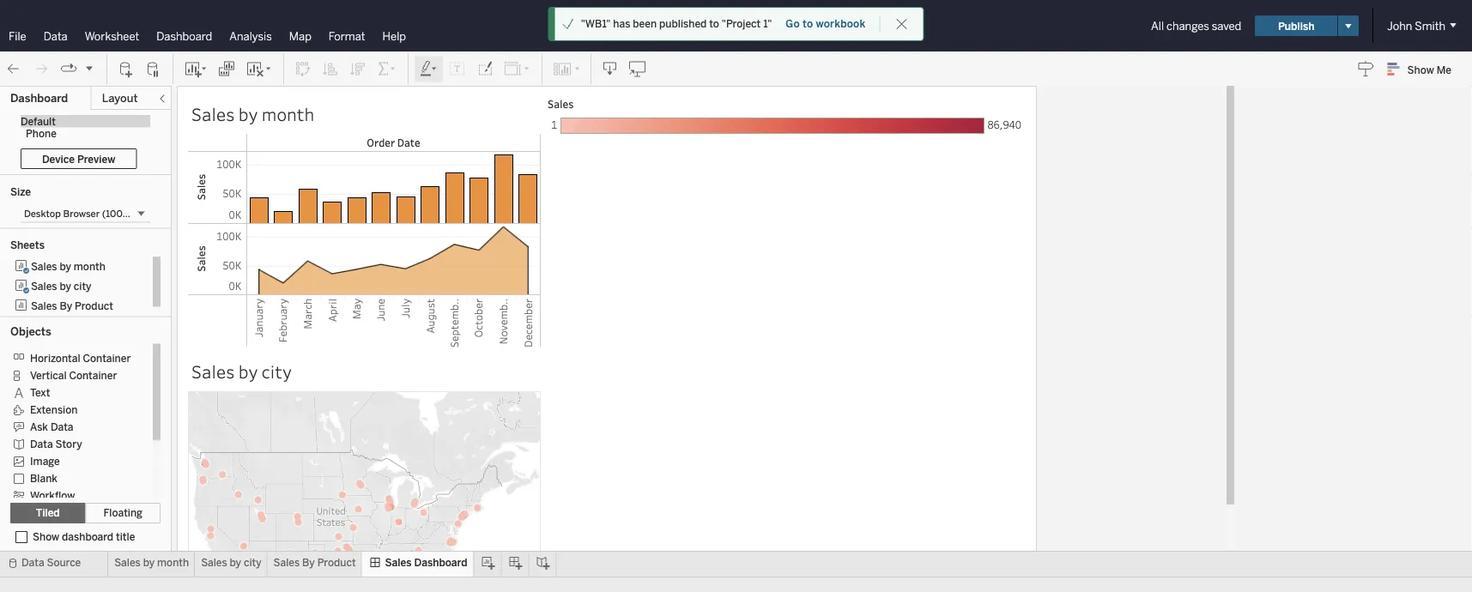 Task type: describe. For each thing, give the bounding box(es) containing it.
preview
[[77, 153, 115, 165]]

show me button
[[1380, 56, 1467, 82]]

device preview
[[42, 153, 115, 165]]

0 horizontal spatial dashboard
[[10, 91, 68, 105]]

by inside list box
[[60, 300, 72, 312]]

data for data story
[[30, 438, 53, 450]]

sales by city inside list box
[[31, 280, 91, 292]]

new worksheet image
[[184, 61, 208, 78]]

publish button
[[1255, 15, 1338, 36]]

show/hide cards image
[[553, 61, 580, 78]]

sheets
[[10, 239, 45, 252]]

format
[[329, 29, 365, 43]]

format workbook image
[[477, 61, 494, 78]]

totals image
[[377, 61, 398, 78]]

data story option
[[10, 435, 141, 452]]

undo image
[[5, 61, 22, 78]]

has
[[613, 18, 631, 30]]

objects list box
[[10, 344, 161, 504]]

sales by product inside list box
[[31, 300, 113, 312]]

0 vertical spatial sales by month
[[191, 102, 315, 126]]

1 horizontal spatial product
[[317, 557, 356, 569]]

data story
[[30, 438, 82, 450]]

0 vertical spatial dashboard
[[157, 29, 212, 43]]

1"
[[763, 18, 772, 30]]

analysis
[[229, 29, 272, 43]]

desktop
[[24, 208, 61, 219]]

to inside "wb1" has been published to "project 1" alert
[[709, 18, 719, 30]]

product inside list box
[[75, 300, 113, 312]]

0 vertical spatial marks. press enter to open the view data window.. use arrow keys to navigate data visualization elements. image
[[246, 151, 541, 295]]

blank
[[30, 472, 58, 485]]

help
[[383, 29, 406, 43]]

86,940
[[988, 117, 1022, 131]]

September, Month of Order Date. Press Space to toggle selection. Press Escape to go back to the left margin. Use arrow keys to navigate headers text field
[[442, 295, 466, 348]]

togglestate option group
[[10, 503, 161, 524]]

download image
[[602, 61, 619, 78]]

horizontal
[[30, 352, 80, 364]]

horizontal container option
[[10, 349, 141, 366]]

text option
[[10, 383, 141, 401]]

date
[[397, 135, 420, 150]]

list box containing sales by month
[[10, 257, 161, 316]]

device
[[42, 153, 75, 165]]

October, Month of Order Date. Press Space to toggle selection. Press Escape to go back to the left margin. Use arrow keys to navigate headers text field
[[466, 295, 491, 348]]

1 vertical spatial sales by product
[[274, 557, 356, 569]]

0 vertical spatial city
[[74, 280, 91, 292]]

blank option
[[10, 469, 141, 486]]

desktop browser (1000 x 800)
[[24, 208, 161, 219]]

data up "data story"
[[51, 421, 73, 433]]

vertical container
[[30, 369, 117, 381]]

browser
[[63, 208, 100, 219]]

image option
[[10, 452, 141, 469]]

default
[[21, 115, 56, 128]]

fit image
[[504, 61, 531, 78]]

layout
[[102, 91, 138, 105]]

data for data
[[44, 29, 68, 43]]

dashboard
[[62, 531, 113, 543]]

ask data option
[[10, 418, 141, 435]]

1 vertical spatial sales by city
[[191, 360, 292, 383]]

workbook
[[816, 18, 866, 30]]

1 vertical spatial city
[[262, 360, 292, 383]]

success image
[[562, 18, 574, 30]]

sort descending image
[[349, 61, 367, 78]]

published
[[659, 18, 707, 30]]

john
[[1388, 19, 1413, 33]]

month inside list box
[[74, 260, 106, 273]]

objects
[[10, 325, 51, 339]]

2 vertical spatial city
[[244, 557, 262, 569]]

November, Month of Order Date. Press Space to toggle selection. Press Escape to go back to the left margin. Use arrow keys to navigate headers text field
[[491, 295, 516, 348]]

extension option
[[10, 401, 141, 418]]

text
[[30, 386, 50, 399]]

0 horizontal spatial replay animation image
[[60, 60, 77, 77]]

1
[[551, 117, 557, 131]]

"wb1"
[[581, 18, 611, 30]]



Task type: locate. For each thing, give the bounding box(es) containing it.
map element
[[188, 392, 540, 592]]

by
[[60, 300, 72, 312], [302, 557, 315, 569]]

1 horizontal spatial replay animation image
[[84, 63, 94, 73]]

January, Month of Order Date. Press Space to toggle selection. Press Escape to go back to the left margin. Use arrow keys to navigate headers text field
[[246, 295, 270, 348]]

clear sheet image
[[246, 61, 273, 78]]

show inside button
[[1408, 63, 1435, 76]]

map
[[289, 29, 312, 43]]

image
[[30, 455, 60, 467]]

duplicate image
[[218, 61, 235, 78]]

show labels image
[[449, 61, 466, 78]]

all
[[1151, 19, 1164, 33]]

collapse image
[[157, 94, 167, 104]]

john smith
[[1388, 19, 1446, 33]]

1 horizontal spatial dashboard
[[157, 29, 212, 43]]

2 horizontal spatial sales by month
[[191, 102, 315, 126]]

1 vertical spatial show
[[33, 531, 59, 543]]

data
[[44, 29, 68, 43], [51, 421, 73, 433], [30, 438, 53, 450], [21, 557, 44, 569]]

February, Month of Order Date. Press Space to toggle selection. Press Escape to go back to the left margin. Use arrow keys to navigate headers text field
[[270, 295, 295, 348]]

story
[[55, 438, 82, 450]]

"wb1" has been published to "project 1"
[[581, 18, 772, 30]]

0 horizontal spatial month
[[74, 260, 106, 273]]

1 vertical spatial by
[[302, 557, 315, 569]]

container up vertical container option
[[83, 352, 131, 364]]

1 vertical spatial month
[[74, 260, 106, 273]]

changes
[[1167, 19, 1210, 33]]

replay animation image left new data source image
[[84, 63, 94, 73]]

2 vertical spatial month
[[157, 557, 189, 569]]

list box
[[10, 257, 161, 316]]

2 horizontal spatial month
[[262, 102, 315, 126]]

go to workbook link
[[785, 17, 867, 31]]

size
[[10, 185, 31, 198]]

data left source
[[21, 557, 44, 569]]

0 vertical spatial show
[[1408, 63, 1435, 76]]

show me
[[1408, 63, 1452, 76]]

0 vertical spatial month
[[262, 102, 315, 126]]

1 horizontal spatial sales by month
[[114, 557, 189, 569]]

data guide image
[[1358, 60, 1375, 77]]

data for data source
[[21, 557, 44, 569]]

been
[[633, 18, 657, 30]]

container for vertical container
[[69, 369, 117, 381]]

publish
[[1279, 20, 1315, 32]]

highlight image
[[419, 61, 439, 78]]

swap rows and columns image
[[295, 61, 312, 78]]

to inside go to workbook "link"
[[803, 18, 813, 30]]

December, Month of Order Date. Press Space to toggle selection. Press Escape to go back to the left margin. Use arrow keys to navigate headers text field
[[516, 295, 540, 348]]

pause auto updates image
[[145, 61, 162, 78]]

April, Month of Order Date. Press Space to toggle selection. Press Escape to go back to the left margin. Use arrow keys to navigate headers text field
[[320, 295, 344, 348]]

floating
[[103, 507, 143, 519]]

0 vertical spatial sales by product
[[31, 300, 113, 312]]

March, Month of Order Date. Press Space to toggle selection. Press Escape to go back to the left margin. Use arrow keys to navigate headers text field
[[295, 295, 320, 348]]

sales by month down sheets
[[31, 260, 106, 273]]

0 vertical spatial container
[[83, 352, 131, 364]]

ask data
[[30, 421, 73, 433]]

show left me on the top right
[[1408, 63, 1435, 76]]

to right go
[[803, 18, 813, 30]]

1 horizontal spatial by
[[302, 557, 315, 569]]

(1000
[[102, 208, 129, 219]]

0 horizontal spatial sales by product
[[31, 300, 113, 312]]

x
[[131, 208, 136, 219]]

device preview button
[[21, 149, 137, 169]]

by
[[238, 102, 258, 126], [60, 260, 71, 273], [60, 280, 71, 292], [238, 360, 258, 383], [143, 557, 155, 569], [230, 557, 241, 569]]

2 vertical spatial sales by month
[[114, 557, 189, 569]]

sales by month down title
[[114, 557, 189, 569]]

0 vertical spatial sales by city
[[31, 280, 91, 292]]

draft
[[716, 20, 740, 32]]

1 horizontal spatial to
[[803, 18, 813, 30]]

to left "project
[[709, 18, 719, 30]]

container down horizontal container
[[69, 369, 117, 381]]

show down tiled
[[33, 531, 59, 543]]

title
[[116, 531, 135, 543]]

May, Month of Order Date. Press Space to toggle selection. Press Escape to go back to the left margin. Use arrow keys to navigate headers text field
[[344, 295, 368, 348]]

go
[[786, 18, 800, 30]]

to
[[709, 18, 719, 30], [803, 18, 813, 30]]

tiled
[[36, 507, 60, 519]]

month
[[262, 102, 315, 126], [74, 260, 106, 273], [157, 557, 189, 569]]

container
[[83, 352, 131, 364], [69, 369, 117, 381]]

order date
[[367, 135, 420, 150]]

workflow
[[30, 489, 75, 502]]

dashboard
[[157, 29, 212, 43], [10, 91, 68, 105], [414, 557, 468, 569]]

default phone
[[21, 115, 57, 140]]

1 vertical spatial dashboard
[[10, 91, 68, 105]]

"project
[[722, 18, 761, 30]]

sort ascending image
[[322, 61, 339, 78]]

0 vertical spatial by
[[60, 300, 72, 312]]

horizontal container
[[30, 352, 131, 364]]

replay animation image right redo image
[[60, 60, 77, 77]]

1 to from the left
[[709, 18, 719, 30]]

sales dashboard
[[385, 557, 468, 569]]

file
[[9, 29, 26, 43]]

800)
[[138, 208, 161, 219]]

extension
[[30, 403, 78, 416]]

product
[[75, 300, 113, 312], [317, 557, 356, 569]]

0 vertical spatial product
[[75, 300, 113, 312]]

show
[[1408, 63, 1435, 76], [33, 531, 59, 543]]

data down ask
[[30, 438, 53, 450]]

marks. press enter to open the view data window.. use arrow keys to navigate data visualization elements. image
[[246, 151, 541, 295], [188, 392, 541, 592]]

sales by city
[[31, 280, 91, 292], [191, 360, 292, 383], [201, 557, 262, 569]]

order
[[367, 135, 395, 150]]

data source
[[21, 557, 81, 569]]

2 to from the left
[[803, 18, 813, 30]]

saved
[[1212, 19, 1242, 33]]

replay animation image
[[60, 60, 77, 77], [84, 63, 94, 73]]

go to workbook
[[786, 18, 866, 30]]

sales by month
[[191, 102, 315, 126], [31, 260, 106, 273], [114, 557, 189, 569]]

1 vertical spatial container
[[69, 369, 117, 381]]

2 vertical spatial sales by city
[[201, 557, 262, 569]]

sales by month down clear sheet icon
[[191, 102, 315, 126]]

0 horizontal spatial to
[[709, 18, 719, 30]]

data up redo image
[[44, 29, 68, 43]]

wb1
[[755, 18, 784, 34]]

1 horizontal spatial show
[[1408, 63, 1435, 76]]

August, Month of Order Date. Press Space to toggle selection. Press Escape to go back to the left margin. Use arrow keys to navigate headers text field
[[418, 295, 442, 348]]

1 vertical spatial marks. press enter to open the view data window.. use arrow keys to navigate data visualization elements. image
[[188, 392, 541, 592]]

sales by product
[[31, 300, 113, 312], [274, 557, 356, 569]]

1 horizontal spatial sales by product
[[274, 557, 356, 569]]

workflow option
[[10, 486, 141, 504]]

new data source image
[[118, 61, 135, 78]]

worksheet
[[85, 29, 139, 43]]

show for show me
[[1408, 63, 1435, 76]]

show dashboard title
[[33, 531, 135, 543]]

sales
[[548, 97, 574, 111], [191, 102, 235, 126], [31, 260, 57, 273], [31, 280, 57, 292], [31, 300, 57, 312], [191, 360, 235, 383], [114, 557, 141, 569], [201, 557, 227, 569], [274, 557, 300, 569], [385, 557, 412, 569]]

June, Month of Order Date. Press Space to toggle selection. Press Escape to go back to the left margin. Use arrow keys to navigate headers text field
[[368, 295, 393, 348]]

smith
[[1415, 19, 1446, 33]]

1 vertical spatial sales by month
[[31, 260, 106, 273]]

redo image
[[33, 61, 50, 78]]

1 vertical spatial product
[[317, 557, 356, 569]]

2 horizontal spatial dashboard
[[414, 557, 468, 569]]

city
[[74, 280, 91, 292], [262, 360, 292, 383], [244, 557, 262, 569]]

"wb1" has been published to "project 1" alert
[[581, 16, 772, 32]]

source
[[47, 557, 81, 569]]

show for show dashboard title
[[33, 531, 59, 543]]

0 horizontal spatial show
[[33, 531, 59, 543]]

open and edit this workbook in tableau desktop image
[[629, 61, 647, 78]]

2 vertical spatial dashboard
[[414, 557, 468, 569]]

0 horizontal spatial product
[[75, 300, 113, 312]]

1 horizontal spatial month
[[157, 557, 189, 569]]

container for horizontal container
[[83, 352, 131, 364]]

vertical
[[30, 369, 67, 381]]

vertical container option
[[10, 366, 141, 383]]

0 horizontal spatial by
[[60, 300, 72, 312]]

July, Month of Order Date. Press Space to toggle selection. Press Escape to go back to the left margin. Use arrow keys to navigate headers text field
[[393, 295, 418, 348]]

me
[[1437, 63, 1452, 76]]

phone
[[26, 128, 57, 140]]

ask
[[30, 421, 48, 433]]

0 horizontal spatial sales by month
[[31, 260, 106, 273]]

all changes saved
[[1151, 19, 1242, 33]]



Task type: vqa. For each thing, say whether or not it's contained in the screenshot.
to to the left
yes



